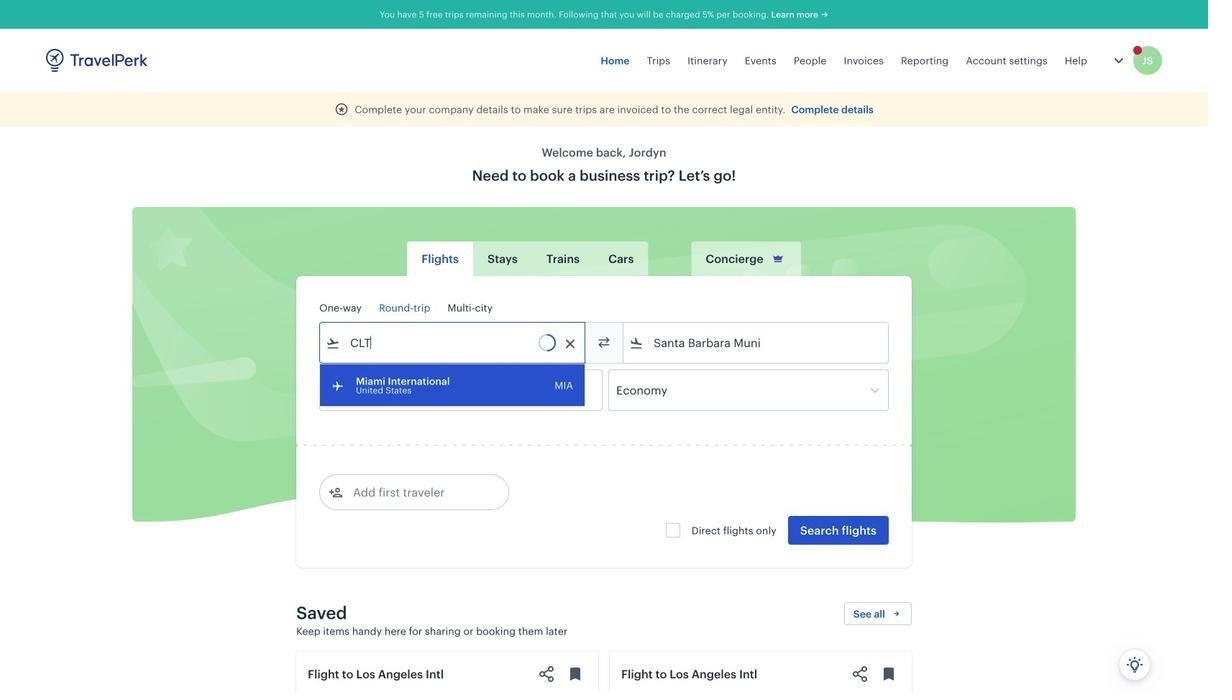Task type: describe. For each thing, give the bounding box(es) containing it.
To search field
[[644, 332, 870, 355]]

Add first traveler search field
[[343, 481, 493, 504]]

Return text field
[[426, 370, 500, 411]]



Task type: locate. For each thing, give the bounding box(es) containing it.
Depart text field
[[340, 370, 415, 411]]

From search field
[[340, 332, 566, 355]]



